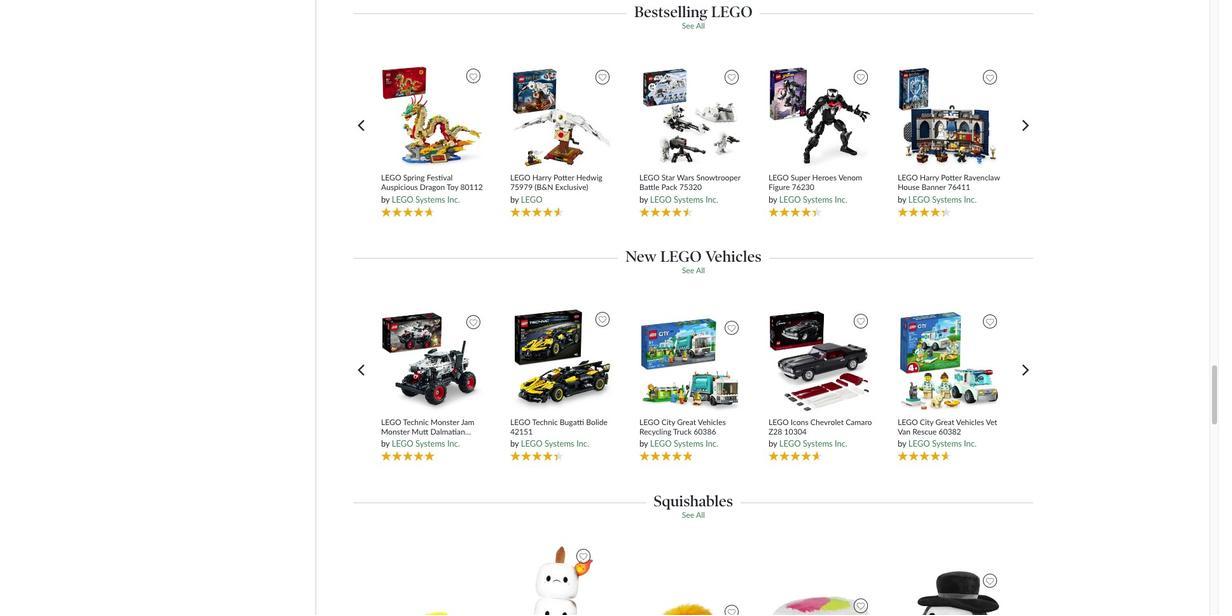 Task type: locate. For each thing, give the bounding box(es) containing it.
systems down lego technic bugatti bolide 42151 link
[[545, 439, 574, 450]]

bugatti
[[560, 418, 584, 428]]

42151
[[510, 428, 533, 437]]

systems down mutt
[[415, 439, 445, 450]]

0 horizontal spatial city
[[662, 418, 675, 428]]

lego technic monster jam monster mutt dalmatian 42150
[[381, 418, 474, 447]]

rescue
[[913, 428, 937, 437]]

potter inside lego harry potter hedwig 75979 (b&n exclusive) by lego
[[553, 173, 574, 183]]

inc. down lego city great vehicles vet van rescue 60382 link
[[964, 439, 977, 450]]

systems inside lego city great vehicles recycling truck 60386 by lego systems inc.
[[674, 439, 703, 450]]

see
[[682, 21, 694, 31], [682, 266, 694, 275], [682, 511, 694, 520]]

banner
[[922, 183, 946, 193]]

inc. down 60386
[[706, 439, 718, 450]]

2 vertical spatial see
[[682, 511, 694, 520]]

0 vertical spatial see all link
[[682, 21, 705, 31]]

systems down lego harry potter ravenclaw house banner 76411 link at the top of page
[[932, 195, 962, 205]]

inc. inside lego city great vehicles vet van rescue 60382 by lego systems inc.
[[964, 439, 977, 450]]

lego spring festival auspicious dragon toy 80112 link
[[381, 173, 485, 193]]

3 all from the top
[[696, 511, 705, 520]]

harry
[[532, 173, 551, 183], [920, 173, 939, 183]]

city for lego
[[920, 418, 933, 428]]

inc. down toy
[[447, 195, 460, 205]]

1 see from the top
[[682, 21, 694, 31]]

lego systems inc. link down truck
[[650, 439, 718, 450]]

technic up the 42151
[[532, 418, 558, 428]]

systems inside lego city great vehicles vet van rescue 60382 by lego systems inc.
[[932, 439, 962, 450]]

potter inside lego harry potter ravenclaw house banner 76411 by lego systems inc.
[[941, 173, 962, 183]]

city for systems
[[662, 418, 675, 428]]

harry inside lego harry potter hedwig 75979 (b&n exclusive) by lego
[[532, 173, 551, 183]]

lego systems inc. link down banner
[[908, 195, 977, 205]]

ravenclaw
[[964, 173, 1000, 183]]

lego down the 42151
[[521, 439, 542, 450]]

inc. inside lego city great vehicles recycling truck 60386 by lego systems inc.
[[706, 439, 718, 450]]

lego systems inc. link down 60382
[[908, 439, 977, 450]]

inc. down bugatti
[[576, 439, 589, 450]]

lego icons chevrolet camaro z28 10304 by lego systems inc.
[[769, 418, 872, 450]]

harry up banner
[[920, 173, 939, 183]]

toy
[[447, 183, 458, 193]]

systems down 60382
[[932, 439, 962, 450]]

inc. inside lego technic bugatti bolide 42151 by lego systems inc.
[[576, 439, 589, 450]]

technic inside lego technic monster jam monster mutt dalmatian 42150
[[403, 418, 429, 428]]

great for systems
[[677, 418, 696, 428]]

figure
[[769, 183, 790, 193]]

great up truck
[[677, 418, 696, 428]]

lego super heroes venom figure 76230 by lego systems inc.
[[769, 173, 862, 205]]

icons
[[791, 418, 808, 428]]

lego city great vehicles recycling truck 60386 image
[[640, 318, 742, 413]]

great up 60382
[[935, 418, 954, 428]]

bolide
[[586, 418, 608, 428]]

lego up 'van' on the bottom right
[[898, 418, 918, 428]]

lego systems inc. link for by
[[521, 439, 589, 450]]

1 vertical spatial all
[[696, 266, 705, 275]]

snowtrooper
[[696, 173, 741, 183]]

60382
[[939, 428, 961, 437]]

harry up (b&n
[[532, 173, 551, 183]]

inc. down venom
[[835, 195, 848, 205]]

lego harry potter hedwig 75979 (b&n exclusive) image
[[511, 67, 613, 169]]

2 great from the left
[[935, 418, 954, 428]]

lego up house
[[898, 173, 918, 183]]

inc. down snowtrooper
[[706, 195, 718, 205]]

city up recycling at the bottom
[[662, 418, 675, 428]]

new lego vehicles see all
[[625, 247, 762, 275]]

lego systems inc. link down 75320
[[650, 195, 718, 205]]

lego up z28
[[769, 418, 789, 428]]

see inside "bestselling lego see all"
[[682, 21, 694, 31]]

2 potter from the left
[[941, 173, 962, 183]]

0 horizontal spatial harry
[[532, 173, 551, 183]]

see inside new lego vehicles see all
[[682, 266, 694, 275]]

0 horizontal spatial monster
[[381, 428, 410, 437]]

potter up 76411
[[941, 173, 962, 183]]

3 see all link from the top
[[682, 511, 705, 520]]

lego right new
[[660, 247, 702, 266]]

0 horizontal spatial potter
[[553, 173, 574, 183]]

inc. down 76411
[[964, 195, 977, 205]]

systems
[[415, 195, 445, 205], [674, 195, 703, 205], [803, 195, 833, 205], [932, 195, 962, 205], [415, 439, 445, 450], [545, 439, 574, 450], [674, 439, 703, 450], [803, 439, 833, 450], [932, 439, 962, 450]]

lego down figure
[[779, 195, 801, 205]]

1 technic from the left
[[403, 418, 429, 428]]

vehicles inside new lego vehicles see all
[[705, 247, 762, 266]]

lego star wars snowtrooper battle pack 75320 by lego systems inc.
[[639, 173, 741, 205]]

harry inside lego harry potter ravenclaw house banner 76411 by lego systems inc.
[[920, 173, 939, 183]]

wars
[[677, 173, 694, 183]]

systems down truck
[[674, 439, 703, 450]]

spring
[[403, 173, 425, 183]]

lego
[[711, 3, 753, 21], [381, 173, 401, 183], [510, 173, 530, 183], [639, 173, 660, 183], [769, 173, 789, 183], [898, 173, 918, 183], [392, 195, 413, 205], [521, 195, 542, 205], [650, 195, 672, 205], [779, 195, 801, 205], [908, 195, 930, 205], [660, 247, 702, 266], [381, 418, 401, 428], [510, 418, 530, 428], [639, 418, 660, 428], [769, 418, 789, 428], [898, 418, 918, 428], [392, 439, 413, 450], [521, 439, 542, 450], [650, 439, 672, 450], [779, 439, 801, 450], [908, 439, 930, 450]]

80112
[[460, 183, 483, 193]]

potter
[[553, 173, 574, 183], [941, 173, 962, 183]]

lego systems inc. link down lego technic bugatti bolide 42151 link
[[521, 439, 589, 450]]

lego link
[[521, 195, 542, 205]]

lego city great vehicles vet van rescue 60382 image
[[899, 312, 1000, 413]]

lego systems inc. link down 76230
[[779, 195, 848, 205]]

1 horizontal spatial harry
[[920, 173, 939, 183]]

jam
[[461, 418, 474, 428]]

bestselling
[[634, 3, 708, 21]]

systems down 75320
[[674, 195, 703, 205]]

1 city from the left
[[662, 418, 675, 428]]

potter for lego systems inc.
[[941, 173, 962, 183]]

2 vertical spatial all
[[696, 511, 705, 520]]

vehicles
[[705, 247, 762, 266], [698, 418, 726, 428], [956, 418, 984, 428]]

lego systems inc. link down dragon
[[392, 195, 460, 205]]

great inside lego city great vehicles vet van rescue 60382 by lego systems inc.
[[935, 418, 954, 428]]

new
[[625, 247, 657, 266]]

3 see from the top
[[682, 511, 694, 520]]

0 vertical spatial see
[[682, 21, 694, 31]]

lego harry potter ravenclaw house banner 76411 link
[[898, 173, 1001, 193]]

monster up dalmatian
[[431, 418, 459, 428]]

1 horizontal spatial city
[[920, 418, 933, 428]]

vehicles inside lego city great vehicles recycling truck 60386 by lego systems inc.
[[698, 418, 726, 428]]

battle
[[639, 183, 659, 193]]

1 horizontal spatial technic
[[532, 418, 558, 428]]

all
[[696, 21, 705, 31], [696, 266, 705, 275], [696, 511, 705, 520]]

2 technic from the left
[[532, 418, 558, 428]]

great
[[677, 418, 696, 428], [935, 418, 954, 428]]

hedwig
[[576, 173, 602, 183]]

1 harry from the left
[[532, 173, 551, 183]]

lego down rescue
[[908, 439, 930, 450]]

lego star wars snowtrooper battle pack 75320 link
[[639, 173, 743, 193]]

2 harry from the left
[[920, 173, 939, 183]]

by inside lego city great vehicles recycling truck 60386 by lego systems inc.
[[639, 439, 648, 450]]

lego technic monster jam monster mutt dalmatian 42150 link
[[381, 418, 485, 447]]

technic for dalmatian
[[403, 418, 429, 428]]

city inside lego city great vehicles recycling truck 60386 by lego systems inc.
[[662, 418, 675, 428]]

inc. down chevrolet
[[835, 439, 848, 450]]

great inside lego city great vehicles recycling truck 60386 by lego systems inc.
[[677, 418, 696, 428]]

1 see all link from the top
[[682, 21, 705, 31]]

10304
[[784, 428, 807, 437]]

by
[[381, 195, 390, 205], [510, 195, 519, 205], [639, 195, 648, 205], [769, 195, 777, 205], [898, 195, 906, 205], [381, 439, 390, 450], [510, 439, 519, 450], [639, 439, 648, 450], [769, 439, 777, 450], [898, 439, 906, 450]]

2 see from the top
[[682, 266, 694, 275]]

0 horizontal spatial great
[[677, 418, 696, 428]]

potter up the exclusive)
[[553, 173, 574, 183]]

2 city from the left
[[920, 418, 933, 428]]

see all link for all
[[682, 511, 705, 520]]

monster up 42150
[[381, 428, 410, 437]]

42150
[[381, 437, 404, 447]]

see all link for vehicles
[[682, 266, 705, 275]]

by inside lego city great vehicles vet van rescue 60382 by lego systems inc.
[[898, 439, 906, 450]]

city up rescue
[[920, 418, 933, 428]]

lego systems inc. link down the lego icons chevrolet camaro z28 10304 link
[[779, 439, 848, 450]]

city inside lego city great vehicles vet van rescue 60382 by lego systems inc.
[[920, 418, 933, 428]]

systems down the lego icons chevrolet camaro z28 10304 link
[[803, 439, 833, 450]]

lego super heroes venom figure 76230 link
[[769, 173, 872, 193]]

lego systems inc. link
[[392, 195, 460, 205], [650, 195, 718, 205], [779, 195, 848, 205], [908, 195, 977, 205], [392, 439, 460, 450], [521, 439, 589, 450], [650, 439, 718, 450], [779, 439, 848, 450], [908, 439, 977, 450]]

systems down lego super heroes venom figure 76230 link
[[803, 195, 833, 205]]

lego inside new lego vehicles see all
[[660, 247, 702, 266]]

city
[[662, 418, 675, 428], [920, 418, 933, 428]]

systems down dragon
[[415, 195, 445, 205]]

1 vertical spatial see
[[682, 266, 694, 275]]

technic up mutt
[[403, 418, 429, 428]]

lego systems inc. link for 10304
[[779, 439, 848, 450]]

lego harry potter hedwig 75979 (b&n exclusive) link
[[510, 173, 614, 193]]

1 horizontal spatial great
[[935, 418, 954, 428]]

0 vertical spatial all
[[696, 21, 705, 31]]

1 all from the top
[[696, 21, 705, 31]]

2 vertical spatial see all link
[[682, 511, 705, 520]]

2 see all link from the top
[[682, 266, 705, 275]]

festival
[[427, 173, 453, 183]]

lego right bestselling at the top right of the page
[[711, 3, 753, 21]]

2 all from the top
[[696, 266, 705, 275]]

technic
[[403, 418, 429, 428], [532, 418, 558, 428]]

see all link
[[682, 21, 705, 31], [682, 266, 705, 275], [682, 511, 705, 520]]

vehicles for by
[[956, 418, 984, 428]]

0 horizontal spatial technic
[[403, 418, 429, 428]]

lego down the 10304
[[779, 439, 801, 450]]

all inside squishables see all
[[696, 511, 705, 520]]

lego up 42150
[[381, 418, 401, 428]]

1 vertical spatial see all link
[[682, 266, 705, 275]]

1 great from the left
[[677, 418, 696, 428]]

lego inside "bestselling lego see all"
[[711, 3, 753, 21]]

inc.
[[447, 195, 460, 205], [706, 195, 718, 205], [835, 195, 848, 205], [964, 195, 977, 205], [447, 439, 460, 450], [576, 439, 589, 450], [706, 439, 718, 450], [835, 439, 848, 450], [964, 439, 977, 450]]

lego up recycling at the bottom
[[639, 418, 660, 428]]

vehicles inside lego city great vehicles vet van rescue 60382 by lego systems inc.
[[956, 418, 984, 428]]

lego super heroes venom figure 76230 image
[[769, 67, 871, 169]]

lego icons chevrolet camaro z28 10304 link
[[769, 418, 872, 437]]

lego down auspicious
[[392, 195, 413, 205]]

1 horizontal spatial potter
[[941, 173, 962, 183]]

inc. down dalmatian
[[447, 439, 460, 450]]

technic inside lego technic bugatti bolide 42151 by lego systems inc.
[[532, 418, 558, 428]]

lego harry potter hedwig 75979 (b&n exclusive) by lego
[[510, 173, 602, 205]]

76230
[[792, 183, 814, 193]]

1 potter from the left
[[553, 173, 574, 183]]

monster
[[431, 418, 459, 428], [381, 428, 410, 437]]

great for lego
[[935, 418, 954, 428]]

z28
[[769, 428, 782, 437]]

lego down house
[[908, 195, 930, 205]]

lego star wars snowtrooper battle pack 75320 image
[[640, 67, 742, 169]]



Task type: vqa. For each thing, say whether or not it's contained in the screenshot.
"Mitch Albom" LINK
no



Task type: describe. For each thing, give the bounding box(es) containing it.
lego systems inc. link for 76230
[[779, 195, 848, 205]]

lego technic bugatti bolide 42151 image
[[511, 309, 613, 413]]

lego up auspicious
[[381, 173, 401, 183]]

lego systems inc. link for truck
[[650, 439, 718, 450]]

76411
[[948, 183, 970, 193]]

lego systems inc. link for toy
[[392, 195, 460, 205]]

lego icons chevrolet camaro z28 10304 image
[[769, 311, 871, 413]]

systems inside lego super heroes venom figure 76230 by lego systems inc.
[[803, 195, 833, 205]]

by inside lego technic bugatti bolide 42151 by lego systems inc.
[[510, 439, 519, 450]]

squishable go! dump truck (12 image
[[382, 613, 484, 616]]

lego technic bugatti bolide 42151 link
[[510, 418, 614, 437]]

truck
[[673, 428, 692, 437]]

lego city great vehicles recycling truck 60386 by lego systems inc.
[[639, 418, 726, 450]]

by inside "lego icons chevrolet camaro z28 10304 by lego systems inc."
[[769, 439, 777, 450]]

bestselling lego see all
[[634, 3, 753, 31]]

systems inside lego spring festival auspicious dragon toy 80112 by lego systems inc.
[[415, 195, 445, 205]]

inc. inside lego super heroes venom figure 76230 by lego systems inc.
[[835, 195, 848, 205]]

see inside squishables see all
[[682, 511, 694, 520]]

inc. inside lego star wars snowtrooper battle pack 75320 by lego systems inc.
[[706, 195, 718, 205]]

heroes
[[812, 173, 837, 183]]

potter for lego
[[553, 173, 574, 183]]

60386
[[694, 428, 716, 437]]

75979
[[510, 183, 533, 193]]

inc. inside lego spring festival auspicious dragon toy 80112 by lego systems inc.
[[447, 195, 460, 205]]

star
[[662, 173, 675, 183]]

super
[[791, 173, 810, 183]]

harry for lego
[[532, 173, 551, 183]]

harry for lego systems inc.
[[920, 173, 939, 183]]

lego down 75979
[[521, 195, 542, 205]]

1 horizontal spatial monster
[[431, 418, 459, 428]]

vet
[[986, 418, 997, 428]]

see all link for see
[[682, 21, 705, 31]]

mini comfort food marshmallow image
[[530, 546, 594, 616]]

recycling
[[639, 428, 671, 437]]

dragon
[[420, 183, 445, 193]]

lego systems inc. link for pack
[[650, 195, 718, 205]]

lego down mutt
[[392, 439, 413, 450]]

pack
[[661, 183, 677, 193]]

house
[[898, 183, 920, 193]]

(b&n
[[535, 183, 553, 193]]

lego city great vehicles vet van rescue 60382 by lego systems inc.
[[898, 418, 997, 450]]

lego systems inc. link for banner
[[908, 195, 977, 205]]

by inside lego harry potter ravenclaw house banner 76411 by lego systems inc.
[[898, 195, 906, 205]]

75320
[[679, 183, 702, 193]]

lego down pack
[[650, 195, 672, 205]]

lego harry potter ravenclaw house banner 76411 image
[[899, 67, 1000, 169]]

inc. inside lego harry potter ravenclaw house banner 76411 by lego systems inc.
[[964, 195, 977, 205]]

all inside "bestselling lego see all"
[[696, 21, 705, 31]]

venom
[[838, 173, 862, 183]]

by inside lego super heroes venom figure 76230 by lego systems inc.
[[769, 195, 777, 205]]

van
[[898, 428, 911, 437]]

squishables
[[654, 492, 733, 511]]

by lego systems inc.
[[381, 439, 460, 450]]

all inside new lego vehicles see all
[[696, 266, 705, 275]]

vehicles for lego
[[698, 418, 726, 428]]

lego down recycling at the bottom
[[650, 439, 672, 450]]

squishables see all
[[654, 492, 733, 520]]

dalmatian
[[430, 428, 465, 437]]

by inside lego harry potter hedwig 75979 (b&n exclusive) by lego
[[510, 195, 519, 205]]

systems inside lego star wars snowtrooper battle pack 75320 by lego systems inc.
[[674, 195, 703, 205]]

systems inside "lego icons chevrolet camaro z28 10304 by lego systems inc."
[[803, 439, 833, 450]]

inc. inside "lego icons chevrolet camaro z28 10304 by lego systems inc."
[[835, 439, 848, 450]]

lego up the 42151
[[510, 418, 530, 428]]

mini squishable highland cow image
[[640, 602, 742, 616]]

mini comfort food sushi roll ii image
[[769, 596, 871, 616]]

auspicious
[[381, 183, 418, 193]]

lego harry potter ravenclaw house banner 76411 by lego systems inc.
[[898, 173, 1000, 205]]

lego spring festival auspicious dragon toy 80112 by lego systems inc.
[[381, 173, 483, 205]]

lego inside lego technic monster jam monster mutt dalmatian 42150
[[381, 418, 401, 428]]

lego spring festival auspicious dragon toy 80112 image
[[382, 66, 484, 169]]

mutt
[[412, 428, 428, 437]]

lego city great vehicles vet van rescue 60382 link
[[898, 418, 1001, 437]]

by inside lego spring festival auspicious dragon toy 80112 by lego systems inc.
[[381, 195, 390, 205]]

lego up 75979
[[510, 173, 530, 183]]

systems inside lego technic bugatti bolide 42151 by lego systems inc.
[[545, 439, 574, 450]]

lego city great vehicles recycling truck 60386 link
[[639, 418, 743, 437]]

systems inside lego harry potter ravenclaw house banner 76411 by lego systems inc.
[[932, 195, 962, 205]]

camaro
[[846, 418, 872, 428]]

lego technic bugatti bolide 42151 by lego systems inc.
[[510, 418, 608, 450]]

lego up battle
[[639, 173, 660, 183]]

exclusive)
[[555, 183, 588, 193]]

chevrolet
[[810, 418, 844, 428]]

doctor plague image
[[899, 571, 1000, 616]]

lego systems inc. link down mutt
[[392, 439, 460, 450]]

technic for lego
[[532, 418, 558, 428]]

lego technic monster jam monster mutt dalmatian 42150 image
[[382, 312, 484, 413]]

by inside lego star wars snowtrooper battle pack 75320 by lego systems inc.
[[639, 195, 648, 205]]

lego up figure
[[769, 173, 789, 183]]

lego systems inc. link for van
[[908, 439, 977, 450]]



